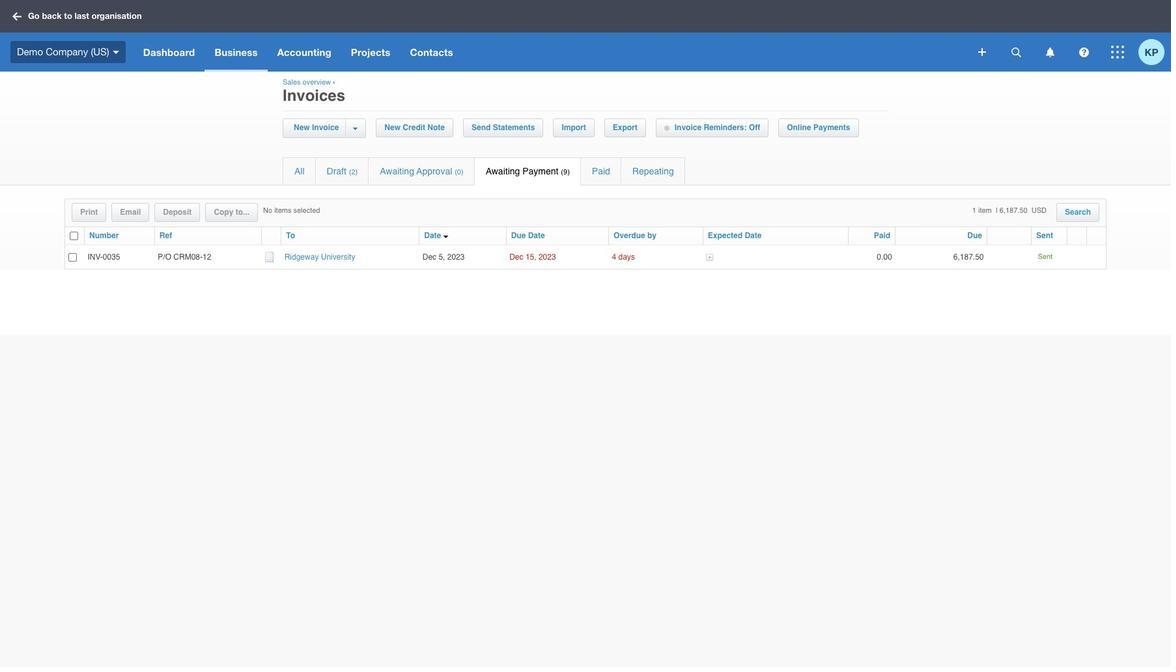 Task type: vqa. For each thing, say whether or not it's contained in the screenshot.
0.00
yes



Task type: locate. For each thing, give the bounding box(es) containing it.
invoice
[[312, 123, 339, 132], [675, 123, 702, 132]]

business button
[[205, 33, 268, 72]]

inv-0035
[[88, 253, 120, 262]]

0 horizontal spatial date
[[424, 231, 441, 240]]

(2)
[[349, 168, 358, 177]]

0 horizontal spatial svg image
[[113, 51, 119, 54]]

None checkbox
[[68, 253, 77, 262]]

paid link
[[581, 158, 621, 185], [874, 231, 891, 241]]

svg image
[[979, 48, 987, 56], [113, 51, 119, 54]]

1
[[973, 207, 977, 215]]

0035
[[103, 253, 120, 262]]

kp
[[1145, 46, 1159, 58]]

due date link
[[511, 231, 545, 241]]

overview
[[303, 78, 331, 87]]

due up 15,
[[511, 231, 526, 240]]

new inside 'link'
[[294, 123, 310, 132]]

import
[[562, 123, 586, 132]]

2 horizontal spatial date
[[745, 231, 762, 240]]

0 vertical spatial paid
[[592, 166, 611, 177]]

sales
[[283, 78, 301, 87]]

invoice down the invoices
[[312, 123, 339, 132]]

1 horizontal spatial paid
[[874, 231, 891, 240]]

0 horizontal spatial new
[[294, 123, 310, 132]]

3 date from the left
[[745, 231, 762, 240]]

new down the invoices
[[294, 123, 310, 132]]

1 item                          | 6,187.50                              usd
[[973, 207, 1047, 215]]

dec
[[423, 253, 437, 262], [510, 253, 524, 262]]

paid right (9)
[[592, 166, 611, 177]]

repeating
[[633, 166, 674, 177]]

1 horizontal spatial new
[[385, 123, 401, 132]]

copy
[[214, 208, 234, 217]]

date inside due date link
[[528, 231, 545, 240]]

4
[[612, 253, 617, 262]]

1 vertical spatial paid
[[874, 231, 891, 240]]

ridgeway
[[285, 253, 319, 262]]

copy to...
[[214, 208, 250, 217]]

svg image
[[12, 12, 22, 21], [1112, 46, 1125, 59], [1012, 47, 1022, 57], [1046, 47, 1055, 57], [1080, 47, 1089, 57]]

due date
[[511, 231, 545, 240]]

demo company (us)
[[17, 46, 109, 57]]

expected
[[708, 231, 743, 240]]

1 horizontal spatial awaiting
[[486, 166, 520, 177]]

(us)
[[91, 46, 109, 57]]

to
[[64, 11, 72, 21]]

date
[[424, 231, 441, 240], [528, 231, 545, 240], [745, 231, 762, 240]]

print link
[[72, 204, 106, 222]]

0 horizontal spatial paid
[[592, 166, 611, 177]]

selected
[[294, 207, 320, 215]]

svg image inside go back to last organisation link
[[12, 12, 22, 21]]

awaiting left approval
[[380, 166, 414, 177]]

1 horizontal spatial invoice
[[675, 123, 702, 132]]

date inside expected date link
[[745, 231, 762, 240]]

0 horizontal spatial 2023
[[448, 253, 465, 262]]

1 dec from the left
[[423, 253, 437, 262]]

5,
[[439, 253, 445, 262]]

dec left the 5, at left top
[[423, 253, 437, 262]]

due up 6,187.50 on the top right of the page
[[968, 231, 983, 240]]

1 invoice from the left
[[312, 123, 339, 132]]

awaiting payment (9)
[[486, 166, 570, 177]]

ref
[[160, 231, 172, 240]]

0 horizontal spatial paid link
[[581, 158, 621, 185]]

new
[[294, 123, 310, 132], [385, 123, 401, 132]]

12
[[203, 253, 211, 262]]

invoice inside 'link'
[[312, 123, 339, 132]]

contacts button
[[400, 33, 463, 72]]

go
[[28, 11, 40, 21]]

dec left 15,
[[510, 253, 524, 262]]

export
[[613, 123, 638, 132]]

2023 right the 5, at left top
[[448, 253, 465, 262]]

1 due from the left
[[511, 231, 526, 240]]

1 horizontal spatial svg image
[[979, 48, 987, 56]]

banner
[[0, 0, 1172, 72]]

2023 right 15,
[[539, 253, 556, 262]]

1 awaiting from the left
[[380, 166, 414, 177]]

1 2023 from the left
[[448, 253, 465, 262]]

to link
[[286, 231, 295, 241]]

to...
[[236, 208, 250, 217]]

projects
[[351, 46, 391, 58]]

new left credit
[[385, 123, 401, 132]]

paid inside 'link'
[[592, 166, 611, 177]]

1 horizontal spatial due
[[968, 231, 983, 240]]

date up the 5, at left top
[[424, 231, 441, 240]]

1 vertical spatial sent
[[1038, 253, 1053, 261]]

date link
[[424, 231, 441, 241]]

email link
[[112, 204, 149, 222]]

2023
[[448, 253, 465, 262], [539, 253, 556, 262]]

1 new from the left
[[294, 123, 310, 132]]

2 awaiting from the left
[[486, 166, 520, 177]]

due for due date
[[511, 231, 526, 240]]

1 horizontal spatial paid link
[[874, 231, 891, 241]]

2 new from the left
[[385, 123, 401, 132]]

date right expected
[[745, 231, 762, 240]]

2 due from the left
[[968, 231, 983, 240]]

new credit note
[[385, 123, 445, 132]]

projects button
[[341, 33, 400, 72]]

awaiting for awaiting approval
[[380, 166, 414, 177]]

ridgeway university
[[285, 253, 355, 262]]

dashboard
[[143, 46, 195, 58]]

awaiting left the payment in the top of the page
[[486, 166, 520, 177]]

paid up 0.00
[[874, 231, 891, 240]]

company
[[46, 46, 88, 57]]

sent down 'sent' link
[[1038, 253, 1053, 261]]

new invoice link
[[291, 119, 346, 137]]

draft (2)
[[327, 166, 358, 177]]

new for new credit note
[[385, 123, 401, 132]]

None checkbox
[[70, 232, 78, 241]]

invoice left reminders:
[[675, 123, 702, 132]]

2 2023 from the left
[[539, 253, 556, 262]]

2 date from the left
[[528, 231, 545, 240]]

awaiting for awaiting payment
[[486, 166, 520, 177]]

demo company (us) button
[[0, 33, 133, 72]]

0 horizontal spatial awaiting
[[380, 166, 414, 177]]

0 horizontal spatial due
[[511, 231, 526, 240]]

payments
[[814, 123, 851, 132]]

go back to last organisation
[[28, 11, 142, 21]]

0.00
[[877, 253, 893, 262]]

export link
[[605, 119, 646, 137]]

paid link right (9)
[[581, 158, 621, 185]]

0 horizontal spatial invoice
[[312, 123, 339, 132]]

1 horizontal spatial dec
[[510, 253, 524, 262]]

sent
[[1037, 231, 1054, 240], [1038, 253, 1053, 261]]

sales overview › invoices
[[283, 78, 345, 105]]

sent down 1 item                          | 6,187.50                              usd
[[1037, 231, 1054, 240]]

date up dec 15, 2023 in the top of the page
[[528, 231, 545, 240]]

credit
[[403, 123, 426, 132]]

contacts
[[410, 46, 453, 58]]

2 dec from the left
[[510, 253, 524, 262]]

1 horizontal spatial date
[[528, 231, 545, 240]]

0 horizontal spatial dec
[[423, 253, 437, 262]]

0 vertical spatial sent
[[1037, 231, 1054, 240]]

1 vertical spatial paid link
[[874, 231, 891, 241]]

1 horizontal spatial 2023
[[539, 253, 556, 262]]

paid link up 0.00
[[874, 231, 891, 241]]

deposit
[[163, 208, 192, 217]]

payment
[[523, 166, 559, 177]]



Task type: describe. For each thing, give the bounding box(es) containing it.
4 days
[[612, 253, 635, 262]]

p/o crm08-12
[[158, 253, 211, 262]]

due link
[[968, 231, 983, 241]]

statements
[[493, 123, 535, 132]]

online payments link
[[780, 119, 859, 137]]

kp button
[[1139, 33, 1172, 72]]

new invoice
[[294, 123, 339, 132]]

›
[[333, 78, 335, 87]]

demo
[[17, 46, 43, 57]]

number
[[89, 231, 119, 240]]

2 invoice from the left
[[675, 123, 702, 132]]

organisation
[[92, 11, 142, 21]]

online payments
[[787, 123, 851, 132]]

overdue
[[614, 231, 646, 240]]

ref link
[[160, 231, 172, 241]]

deposit link
[[155, 204, 200, 222]]

dec 5, 2023
[[423, 253, 465, 262]]

dec 15, 2023
[[510, 253, 561, 262]]

accounting
[[277, 46, 332, 58]]

all link
[[283, 158, 315, 185]]

date for expected date
[[745, 231, 762, 240]]

dashboard link
[[133, 33, 205, 72]]

dec for dec 15, 2023
[[510, 253, 524, 262]]

svg image inside demo company (us) popup button
[[113, 51, 119, 54]]

overdue by
[[614, 231, 657, 240]]

new for new invoice
[[294, 123, 310, 132]]

paid for the right 'paid' 'link'
[[874, 231, 891, 240]]

6,187.50
[[954, 253, 984, 262]]

dec for dec 5, 2023
[[423, 253, 437, 262]]

15,
[[526, 253, 537, 262]]

sent link
[[1037, 231, 1054, 241]]

business
[[215, 46, 258, 58]]

email
[[120, 208, 141, 217]]

expected date
[[708, 231, 762, 240]]

sales overview link
[[283, 78, 331, 87]]

online
[[787, 123, 812, 132]]

note
[[428, 123, 445, 132]]

item
[[979, 207, 992, 215]]

invoices
[[283, 87, 345, 105]]

print
[[80, 208, 98, 217]]

send
[[472, 123, 491, 132]]

by
[[648, 231, 657, 240]]

draft
[[327, 166, 347, 177]]

last
[[75, 11, 89, 21]]

copy to... link
[[206, 204, 257, 222]]

university
[[321, 253, 355, 262]]

invoice reminders:                                  off link
[[657, 119, 768, 137]]

send statements
[[472, 123, 535, 132]]

items
[[274, 207, 292, 215]]

all
[[295, 166, 305, 177]]

2023 for 5,
[[448, 253, 465, 262]]

p/o
[[158, 253, 171, 262]]

new credit note link
[[377, 119, 453, 137]]

expected date link
[[708, 231, 762, 241]]

no items selected
[[263, 207, 320, 215]]

(9)
[[561, 168, 570, 177]]

awaiting approval (0)
[[380, 166, 464, 177]]

date for due date
[[528, 231, 545, 240]]

1 date from the left
[[424, 231, 441, 240]]

accounting button
[[268, 33, 341, 72]]

overdue by link
[[614, 231, 657, 241]]

inv-
[[88, 253, 103, 262]]

(0)
[[455, 168, 464, 177]]

import link
[[554, 119, 594, 137]]

ridgeway university link
[[285, 253, 355, 262]]

to
[[286, 231, 295, 240]]

0 vertical spatial paid link
[[581, 158, 621, 185]]

paid for topmost 'paid' 'link'
[[592, 166, 611, 177]]

off
[[749, 123, 761, 132]]

search
[[1066, 208, 1092, 217]]

2023 for 15,
[[539, 253, 556, 262]]

repeating link
[[622, 158, 685, 185]]

invoice reminders:                                  off
[[675, 123, 761, 132]]

approval
[[417, 166, 452, 177]]

banner containing kp
[[0, 0, 1172, 72]]

send statements link
[[464, 119, 543, 137]]

back
[[42, 11, 62, 21]]

go back to last organisation link
[[8, 5, 150, 28]]

search link
[[1058, 204, 1099, 222]]

due for due link
[[968, 231, 983, 240]]

crm08-
[[174, 253, 203, 262]]



